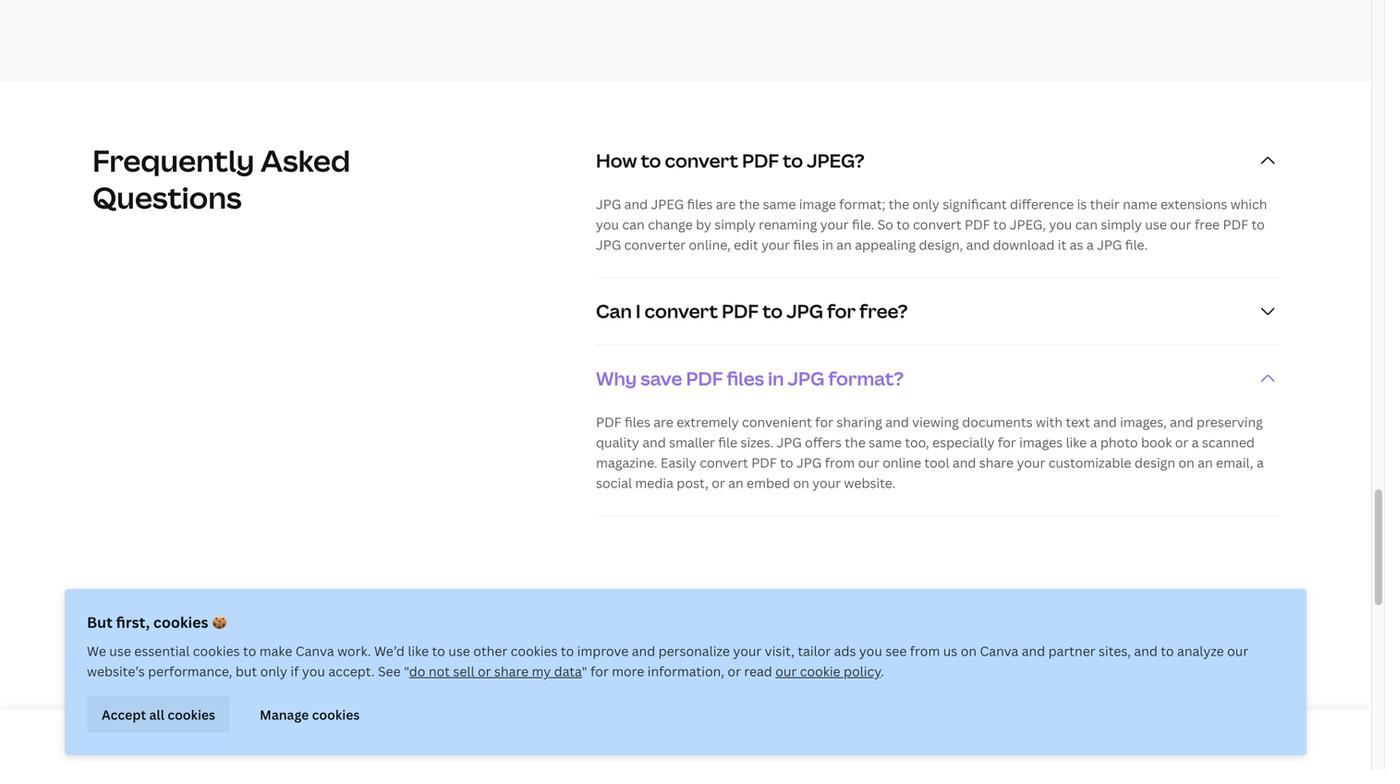 Task type: locate. For each thing, give the bounding box(es) containing it.
i for can
[[636, 298, 641, 324]]

0 vertical spatial an
[[837, 236, 852, 254]]

0 vertical spatial it
[[1058, 236, 1067, 254]]

files up convenient
[[727, 366, 764, 391]]

" down improve
[[582, 663, 587, 681]]

jpg down the offers
[[797, 454, 822, 472]]

0 vertical spatial are
[[716, 195, 736, 213]]

share
[[979, 454, 1014, 472], [494, 663, 529, 681]]

0 horizontal spatial file.
[[852, 216, 874, 233]]

cookies up my
[[511, 643, 558, 660]]

0 horizontal spatial it
[[744, 638, 759, 668]]

cookies down 🍪
[[193, 643, 240, 660]]

your down renaming
[[761, 236, 790, 254]]

1 horizontal spatial same
[[869, 434, 902, 451]]

1 horizontal spatial an
[[837, 236, 852, 254]]

cookies right all
[[168, 706, 215, 724]]

use down name
[[1145, 216, 1167, 233]]

simply up edit
[[715, 216, 756, 233]]

an left appealing
[[837, 236, 852, 254]]

to up why save pdf files in jpg format?
[[762, 298, 783, 324]]

only down make
[[260, 663, 287, 681]]

on
[[1179, 454, 1195, 472], [793, 474, 809, 492], [961, 643, 977, 660]]

1 vertical spatial like
[[408, 643, 429, 660]]

files
[[687, 195, 713, 213], [793, 236, 819, 254], [727, 366, 764, 391], [625, 413, 650, 431]]

to up app
[[926, 638, 949, 668]]

files up the quality
[[625, 413, 650, 431]]

0 vertical spatial same
[[763, 195, 796, 213]]

improve
[[577, 643, 629, 660]]

0 horizontal spatial can
[[622, 216, 645, 233]]

are up "online,"
[[716, 195, 736, 213]]

share down especially
[[979, 454, 1014, 472]]

file. down name
[[1125, 236, 1148, 254]]

canva
[[296, 643, 334, 660], [980, 643, 1019, 660]]

1 vertical spatial it
[[744, 638, 759, 668]]

can
[[596, 298, 632, 324]]

for up the offers
[[815, 413, 834, 431]]

can up converter
[[622, 216, 645, 233]]

same
[[763, 195, 796, 213], [869, 434, 902, 451]]

0 horizontal spatial so
[[518, 671, 543, 701]]

jpg left converter
[[596, 236, 621, 254]]

website's
[[87, 663, 145, 681]]

0 horizontal spatial i
[[379, 638, 385, 668]]

0 horizontal spatial "
[[404, 663, 409, 681]]

1 horizontal spatial like
[[1066, 434, 1087, 451]]

and up do not sell or share my data " for more information, or read our cookie policy .
[[632, 643, 655, 660]]

by
[[696, 216, 711, 233]]

same inside jpg and jpeg files are the same image format; the only significant difference is their name extensions which you can change by simply renaming your file. so to convert pdf to jpeg, you can simply use our free pdf to jpg converter online, edit your files in an appealing design, and download it as a jpg file.
[[763, 195, 796, 213]]

0 vertical spatial in
[[822, 236, 833, 254]]

to left jpeg,
[[993, 216, 1007, 233]]

guys!
[[486, 638, 541, 668]]

images
[[1019, 434, 1063, 451]]

0 horizontal spatial in
[[768, 366, 784, 391]]

easily
[[661, 454, 697, 472]]

visit,
[[765, 643, 795, 660]]

image
[[799, 195, 836, 213]]

free?
[[860, 298, 908, 324]]

i
[[636, 298, 641, 324], [379, 638, 385, 668]]

1 " from the left
[[404, 663, 409, 681]]

love
[[390, 638, 435, 668]]

1 horizontal spatial in
[[822, 236, 833, 254]]

work.
[[337, 643, 371, 660]]

on right embed
[[793, 474, 809, 492]]

0 vertical spatial on
[[1179, 454, 1195, 472]]

1 canva from the left
[[296, 643, 334, 660]]

from
[[825, 454, 855, 472], [910, 643, 940, 660]]

i inside omg i love you guys! thanks for making it so easy for me to use your templates. there's so many selections and your site and app are very easy to use and navigate !!! 🥇💓💓💓💓💓💓
[[379, 638, 385, 668]]

quality
[[596, 434, 639, 451]]

1 horizontal spatial can
[[1075, 216, 1098, 233]]

use up sell
[[448, 643, 470, 660]]

" inside we use essential cookies to make canva work. we'd like to use other cookies to improve and personalize your visit, tailor ads you see from us on canva and partner sites, and to analyze our website's performance, but only if you accept. see "
[[404, 663, 409, 681]]

to down which
[[1252, 216, 1265, 233]]

templates.
[[316, 671, 430, 701]]

from down the offers
[[825, 454, 855, 472]]

asked
[[260, 140, 350, 181]]

email,
[[1216, 454, 1254, 472]]

1 vertical spatial same
[[869, 434, 902, 451]]

2 horizontal spatial are
[[966, 671, 1002, 701]]

design,
[[919, 236, 963, 254]]

save
[[641, 366, 682, 391]]

our down visit,
[[776, 663, 797, 681]]

manage
[[260, 706, 309, 724]]

1 horizontal spatial easy
[[794, 638, 844, 668]]

0 horizontal spatial same
[[763, 195, 796, 213]]

a inside jpg and jpeg files are the same image format; the only significant difference is their name extensions which you can change by simply renaming your file. so to convert pdf to jpeg, you can simply use our free pdf to jpg converter online, edit your files in an appealing design, and download it as a jpg file.
[[1087, 236, 1094, 254]]

photo
[[1100, 434, 1138, 451]]

see
[[886, 643, 907, 660]]

and down "many" on the left of the page
[[590, 704, 631, 734]]

0 horizontal spatial an
[[728, 474, 744, 492]]

our inside we use essential cookies to make canva work. we'd like to use other cookies to improve and personalize your visit, tailor ads you see from us on canva and partner sites, and to analyze our website's performance, but only if you accept. see "
[[1227, 643, 1249, 660]]

convert inside pdf files are extremely convenient for sharing and viewing documents with text and images, and preserving quality and smaller file sizes. jpg offers the same too, especially for images like a photo book or a scanned magazine. easily convert pdf to jpg from our online tool and share your customizable design on an email, a social media post, or an embed on your website.
[[700, 454, 748, 472]]

share inside pdf files are extremely convenient for sharing and viewing documents with text and images, and preserving quality and smaller file sizes. jpg offers the same too, especially for images like a photo book or a scanned magazine. easily convert pdf to jpg from our online tool and share your customizable design on an email, a social media post, or an embed on your website.
[[979, 454, 1014, 472]]

our down extensions
[[1170, 216, 1192, 233]]

1 vertical spatial on
[[793, 474, 809, 492]]

in down image
[[822, 236, 833, 254]]

1 horizontal spatial i
[[636, 298, 641, 324]]

convert inside dropdown button
[[665, 148, 738, 173]]

me
[[887, 638, 921, 668]]

it left visit,
[[744, 638, 759, 668]]

0 vertical spatial easy
[[794, 638, 844, 668]]

but
[[235, 663, 257, 681]]

0 horizontal spatial simply
[[715, 216, 756, 233]]

1 vertical spatial in
[[768, 366, 784, 391]]

online,
[[689, 236, 731, 254]]

your up read
[[733, 643, 762, 660]]

smaller
[[669, 434, 715, 451]]

1 vertical spatial file.
[[1125, 236, 1148, 254]]

0 vertical spatial share
[[979, 454, 1014, 472]]

the up edit
[[739, 195, 760, 213]]

0 vertical spatial so
[[764, 638, 789, 668]]

2 can from the left
[[1075, 216, 1098, 233]]

for down documents
[[998, 434, 1016, 451]]

book
[[1141, 434, 1172, 451]]

so down "guys!" at left bottom
[[518, 671, 543, 701]]

edit
[[734, 236, 758, 254]]

0 vertical spatial only
[[913, 195, 940, 213]]

an left embed
[[728, 474, 744, 492]]

0 vertical spatial like
[[1066, 434, 1087, 451]]

convert inside jpg and jpeg files are the same image format; the only significant difference is their name extensions which you can change by simply renaming your file. so to convert pdf to jpeg, you can simply use our free pdf to jpg converter online, edit your files in an appealing design, and download it as a jpg file.
[[913, 216, 962, 233]]

1 horizontal spatial canva
[[980, 643, 1019, 660]]

convert up jpeg
[[665, 148, 738, 173]]

like up do
[[408, 643, 429, 660]]

how
[[596, 148, 637, 173]]

convert inside dropdown button
[[645, 298, 718, 324]]

an left the email,
[[1198, 454, 1213, 472]]

only
[[913, 195, 940, 213], [260, 663, 287, 681]]

a
[[1087, 236, 1094, 254], [1090, 434, 1097, 451], [1192, 434, 1199, 451], [1257, 454, 1264, 472]]

on inside we use essential cookies to make canva work. we'd like to use other cookies to improve and personalize your visit, tailor ads you see from us on canva and partner sites, and to analyze our website's performance, but only if you accept. see "
[[961, 643, 977, 660]]

1 horizontal spatial from
[[910, 643, 940, 660]]

i for omg
[[379, 638, 385, 668]]

a right the email,
[[1257, 454, 1264, 472]]

all
[[149, 706, 164, 724]]

only inside jpg and jpeg files are the same image format; the only significant difference is their name extensions which you can change by simply renaming your file. so to convert pdf to jpeg, you can simply use our free pdf to jpg converter online, edit your files in an appealing design, and download it as a jpg file.
[[913, 195, 940, 213]]

sell
[[453, 663, 475, 681]]

can down is
[[1075, 216, 1098, 233]]

2 vertical spatial on
[[961, 643, 977, 660]]

manage cookies button
[[245, 697, 375, 734]]

an
[[837, 236, 852, 254], [1198, 454, 1213, 472], [728, 474, 744, 492]]

2 canva from the left
[[980, 643, 1019, 660]]

i inside dropdown button
[[636, 298, 641, 324]]

to up embed
[[780, 454, 793, 472]]

you up policy at the right bottom of the page
[[859, 643, 882, 660]]

other
[[473, 643, 508, 660]]

only up design,
[[913, 195, 940, 213]]

from inside pdf files are extremely convenient for sharing and viewing documents with text and images, and preserving quality and smaller file sizes. jpg offers the same too, especially for images like a photo book or a scanned magazine. easily convert pdf to jpg from our online tool and share your customizable design on an email, a social media post, or an embed on your website.
[[825, 454, 855, 472]]

1 horizontal spatial the
[[845, 434, 866, 451]]

extremely
[[677, 413, 739, 431]]

0 vertical spatial from
[[825, 454, 855, 472]]

same up renaming
[[763, 195, 796, 213]]

0 horizontal spatial the
[[739, 195, 760, 213]]

are up smaller
[[654, 413, 674, 431]]

we use essential cookies to make canva work. we'd like to use other cookies to improve and personalize your visit, tailor ads you see from us on canva and partner sites, and to analyze our website's performance, but only if you accept. see "
[[87, 643, 1249, 681]]

the
[[739, 195, 760, 213], [889, 195, 909, 213], [845, 434, 866, 451]]

can i convert pdf to jpg for free? button
[[596, 278, 1279, 345]]

a left scanned
[[1192, 434, 1199, 451]]

1 vertical spatial i
[[379, 638, 385, 668]]

0 horizontal spatial easy
[[464, 704, 514, 734]]

pdf down edit
[[722, 298, 759, 324]]

2 horizontal spatial the
[[889, 195, 909, 213]]

same up online
[[869, 434, 902, 451]]

1 vertical spatial an
[[1198, 454, 1213, 472]]

0 horizontal spatial share
[[494, 663, 529, 681]]

you up there's
[[440, 638, 481, 668]]

and up the easily
[[642, 434, 666, 451]]

🍪
[[212, 613, 227, 633]]

sites,
[[1099, 643, 1131, 660]]

2 vertical spatial are
[[966, 671, 1002, 701]]

scanned
[[1202, 434, 1255, 451]]

1 simply from the left
[[715, 216, 756, 233]]

i right "can"
[[636, 298, 641, 324]]

online
[[883, 454, 921, 472]]

only inside we use essential cookies to make canva work. we'd like to use other cookies to improve and personalize your visit, tailor ads you see from us on canva and partner sites, and to analyze our website's performance, but only if you accept. see "
[[260, 663, 287, 681]]

1 horizontal spatial so
[[764, 638, 789, 668]]

especially
[[932, 434, 995, 451]]

from left us
[[910, 643, 940, 660]]

or
[[1175, 434, 1189, 451], [712, 474, 725, 492], [478, 663, 491, 681], [728, 663, 741, 681]]

or right post,
[[712, 474, 725, 492]]

and up photo
[[1093, 413, 1117, 431]]

you up the as
[[1049, 216, 1072, 233]]

file. down format;
[[852, 216, 874, 233]]

0 horizontal spatial canva
[[296, 643, 334, 660]]

to right so
[[897, 216, 910, 233]]

2 " from the left
[[582, 663, 587, 681]]

are right app
[[966, 671, 1002, 701]]

i right 'work.'
[[379, 638, 385, 668]]

1 horizontal spatial are
[[716, 195, 736, 213]]

0 horizontal spatial like
[[408, 643, 429, 660]]

cookie
[[800, 663, 841, 681]]

to left jpeg?
[[783, 148, 803, 173]]

0 horizontal spatial from
[[825, 454, 855, 472]]

🥇💓💓💓💓💓💓
[[752, 704, 908, 734]]

can
[[622, 216, 645, 233], [1075, 216, 1098, 233]]

0 horizontal spatial on
[[793, 474, 809, 492]]

2 horizontal spatial an
[[1198, 454, 1213, 472]]

1 horizontal spatial only
[[913, 195, 940, 213]]

1 vertical spatial are
[[654, 413, 674, 431]]

1 vertical spatial only
[[260, 663, 287, 681]]

1 vertical spatial from
[[910, 643, 940, 660]]

manage cookies
[[260, 706, 360, 724]]

very
[[1007, 671, 1056, 701]]

1 horizontal spatial simply
[[1101, 216, 1142, 233]]

as
[[1070, 236, 1083, 254]]

1 horizontal spatial share
[[979, 454, 1014, 472]]

jpeg?
[[807, 148, 865, 173]]

0 vertical spatial i
[[636, 298, 641, 324]]

are
[[716, 195, 736, 213], [654, 413, 674, 431], [966, 671, 1002, 701]]

jpg down convenient
[[777, 434, 802, 451]]

so
[[764, 638, 789, 668], [518, 671, 543, 701]]

sharing
[[837, 413, 882, 431]]

0 horizontal spatial only
[[260, 663, 287, 681]]

and up the book
[[1170, 413, 1194, 431]]

are inside pdf files are extremely convenient for sharing and viewing documents with text and images, and preserving quality and smaller file sizes. jpg offers the same too, especially for images like a photo book or a scanned magazine. easily convert pdf to jpg from our online tool and share your customizable design on an email, a social media post, or an embed on your website.
[[654, 413, 674, 431]]

it inside omg i love you guys! thanks for making it so easy for me to use your templates. there's so many selections and your site and app are very easy to use and navigate !!! 🥇💓💓💓💓💓💓
[[744, 638, 759, 668]]

" right 'see'
[[404, 663, 409, 681]]

use up website's
[[109, 643, 131, 660]]

1 horizontal spatial "
[[582, 663, 587, 681]]

to inside pdf files are extremely convenient for sharing and viewing documents with text and images, and preserving quality and smaller file sizes. jpg offers the same too, especially for images like a photo book or a scanned magazine. easily convert pdf to jpg from our online tool and share your customizable design on an email, a social media post, or an embed on your website.
[[780, 454, 793, 472]]

do
[[409, 663, 425, 681]]

but
[[87, 613, 113, 633]]

magazine.
[[596, 454, 658, 472]]

2 vertical spatial an
[[728, 474, 744, 492]]

1 horizontal spatial it
[[1058, 236, 1067, 254]]

like down text
[[1066, 434, 1087, 451]]

like
[[1066, 434, 1087, 451], [408, 643, 429, 660]]

our
[[1170, 216, 1192, 233], [858, 454, 880, 472], [1227, 643, 1249, 660], [776, 663, 797, 681]]

like inside we use essential cookies to make canva work. we'd like to use other cookies to improve and personalize your visit, tailor ads you see from us on canva and partner sites, and to analyze our website's performance, but only if you accept. see "
[[408, 643, 429, 660]]

simply down their
[[1101, 216, 1142, 233]]

to up not
[[432, 643, 445, 660]]

or right sell
[[478, 663, 491, 681]]

convert right "can"
[[645, 298, 718, 324]]

1 vertical spatial easy
[[464, 704, 514, 734]]

accept
[[102, 706, 146, 724]]

in
[[822, 236, 833, 254], [768, 366, 784, 391]]

2 horizontal spatial on
[[1179, 454, 1195, 472]]

canva up if
[[296, 643, 334, 660]]

first,
[[116, 613, 150, 633]]

1 horizontal spatial on
[[961, 643, 977, 660]]

0 horizontal spatial are
[[654, 413, 674, 431]]

convert down file
[[700, 454, 748, 472]]

for down improve
[[590, 663, 609, 681]]

and up !!! at the right of page
[[728, 671, 769, 701]]

pdf right save
[[686, 366, 723, 391]]

easy
[[794, 638, 844, 668], [464, 704, 514, 734]]



Task type: vqa. For each thing, say whether or not it's contained in the screenshot.
by
yes



Task type: describe. For each thing, give the bounding box(es) containing it.
your down image
[[820, 216, 849, 233]]

extensions
[[1161, 195, 1227, 213]]

accept all cookies
[[102, 706, 215, 724]]

too,
[[905, 434, 929, 451]]

personalize
[[659, 643, 730, 660]]

and left jpeg
[[624, 195, 648, 213]]

not
[[429, 663, 450, 681]]

or left read
[[728, 663, 741, 681]]

site
[[830, 671, 868, 701]]

to up but
[[243, 643, 256, 660]]

and up very
[[1022, 643, 1045, 660]]

thanks
[[546, 638, 621, 668]]

in inside dropdown button
[[768, 366, 784, 391]]

data
[[554, 663, 582, 681]]

omg
[[324, 638, 374, 668]]

omg i love you guys! thanks for making it so easy for me to use your templates. there's so many selections and your site and app are very easy to use and navigate !!! 🥇💓💓💓💓💓💓
[[316, 638, 1056, 734]]

their
[[1090, 195, 1120, 213]]

1 horizontal spatial file.
[[1125, 236, 1148, 254]]

pdf up embed
[[751, 454, 777, 472]]

accept all cookies button
[[87, 697, 230, 734]]

jpeg
[[651, 195, 684, 213]]

download
[[993, 236, 1055, 254]]

essential
[[134, 643, 190, 660]]

tool
[[924, 454, 949, 472]]

for up selections
[[626, 638, 659, 668]]

2 simply from the left
[[1101, 216, 1142, 233]]

and right sites, at the bottom of page
[[1134, 643, 1158, 660]]

the inside pdf files are extremely convenient for sharing and viewing documents with text and images, and preserving quality and smaller file sizes. jpg offers the same too, especially for images like a photo book or a scanned magazine. easily convert pdf to jpg from our online tool and share your customizable design on an email, a social media post, or an embed on your website.
[[845, 434, 866, 451]]

files up by
[[687, 195, 713, 213]]

from inside we use essential cookies to make canva work. we'd like to use other cookies to improve and personalize your visit, tailor ads you see from us on canva and partner sites, and to analyze our website's performance, but only if you accept. see "
[[910, 643, 940, 660]]

.
[[881, 663, 884, 681]]

which
[[1231, 195, 1267, 213]]

and down me
[[873, 671, 914, 701]]

but first, cookies 🍪
[[87, 613, 227, 633]]

with
[[1036, 413, 1063, 431]]

pdf up the quality
[[596, 413, 622, 431]]

why save pdf files in jpg format? button
[[596, 345, 1279, 412]]

documents
[[962, 413, 1033, 431]]

you left change
[[596, 216, 619, 233]]

can i convert pdf to jpg for free?
[[596, 298, 908, 324]]

are inside omg i love you guys! thanks for making it so easy for me to use your templates. there's so many selections and your site and app are very easy to use and navigate !!! 🥇💓💓💓💓💓💓
[[966, 671, 1002, 701]]

our inside pdf files are extremely convenient for sharing and viewing documents with text and images, and preserving quality and smaller file sizes. jpg offers the same too, especially for images like a photo book or a scanned magazine. easily convert pdf to jpg from our online tool and share your customizable design on an email, a social media post, or an embed on your website.
[[858, 454, 880, 472]]

performance,
[[148, 663, 232, 681]]

sizes.
[[741, 434, 774, 451]]

appealing
[[855, 236, 916, 254]]

your down tailor
[[774, 671, 825, 701]]

policy
[[844, 663, 881, 681]]

converter
[[624, 236, 686, 254]]

your up very
[[996, 638, 1048, 668]]

1 vertical spatial so
[[518, 671, 543, 701]]

like inside pdf files are extremely convenient for sharing and viewing documents with text and images, and preserving quality and smaller file sizes. jpg offers the same too, especially for images like a photo book or a scanned magazine. easily convert pdf to jpg from our online tool and share your customizable design on an email, a social media post, or an embed on your website.
[[1066, 434, 1087, 451]]

information,
[[648, 663, 724, 681]]

partner
[[1048, 643, 1096, 660]]

name
[[1123, 195, 1157, 213]]

a up customizable
[[1090, 434, 1097, 451]]

change
[[648, 216, 693, 233]]

post,
[[677, 474, 709, 492]]

renaming
[[759, 216, 817, 233]]

cookies up essential
[[153, 613, 208, 633]]

files inside pdf files are extremely convenient for sharing and viewing documents with text and images, and preserving quality and smaller file sizes. jpg offers the same too, especially for images like a photo book or a scanned magazine. easily convert pdf to jpg from our online tool and share your customizable design on an email, a social media post, or an embed on your website.
[[625, 413, 650, 431]]

use inside jpg and jpeg files are the same image format; the only significant difference is their name extensions which you can change by simply renaming your file. so to convert pdf to jpeg, you can simply use our free pdf to jpg converter online, edit your files in an appealing design, and download it as a jpg file.
[[1145, 216, 1167, 233]]

if
[[291, 663, 299, 681]]

use down "many" on the left of the page
[[547, 704, 585, 734]]

questions
[[92, 177, 242, 217]]

jpg down "how"
[[596, 195, 621, 213]]

customizable
[[1049, 454, 1132, 472]]

navigate
[[636, 704, 726, 734]]

it inside jpg and jpeg files are the same image format; the only significant difference is their name extensions which you can change by simply renaming your file. so to convert pdf to jpeg, you can simply use our free pdf to jpg converter online, edit your files in an appealing design, and download it as a jpg file.
[[1058, 236, 1067, 254]]

your inside we use essential cookies to make canva work. we'd like to use other cookies to improve and personalize your visit, tailor ads you see from us on canva and partner sites, and to analyze our website's performance, but only if you accept. see "
[[733, 643, 762, 660]]

our cookie policy link
[[776, 663, 881, 681]]

app
[[919, 671, 961, 701]]

an inside jpg and jpeg files are the same image format; the only significant difference is their name extensions which you can change by simply renaming your file. so to convert pdf to jpeg, you can simply use our free pdf to jpg converter online, edit your files in an appealing design, and download it as a jpg file.
[[837, 236, 852, 254]]

format;
[[839, 195, 885, 213]]

to down my
[[519, 704, 542, 734]]

selections
[[614, 671, 723, 701]]

jpeg,
[[1010, 216, 1046, 233]]

difference
[[1010, 195, 1074, 213]]

embed
[[747, 474, 790, 492]]

your down the offers
[[812, 474, 841, 492]]

files down renaming
[[793, 236, 819, 254]]

to left analyze
[[1161, 643, 1174, 660]]

you right if
[[302, 663, 325, 681]]

0 vertical spatial file.
[[852, 216, 874, 233]]

and down especially
[[953, 454, 976, 472]]

how to convert pdf to jpeg? button
[[596, 127, 1279, 194]]

are inside jpg and jpeg files are the same image format; the only significant difference is their name extensions which you can change by simply renaming your file. so to convert pdf to jpeg, you can simply use our free pdf to jpg converter online, edit your files in an appealing design, and download it as a jpg file.
[[716, 195, 736, 213]]

preserving
[[1197, 413, 1263, 431]]

us
[[943, 643, 958, 660]]

free
[[1195, 216, 1220, 233]]

to inside dropdown button
[[762, 298, 783, 324]]

do not sell or share my data " for more information, or read our cookie policy .
[[409, 663, 884, 681]]

use up app
[[954, 638, 992, 668]]

do not sell or share my data link
[[409, 663, 582, 681]]

how to convert pdf to jpeg?
[[596, 148, 865, 173]]

pdf inside dropdown button
[[742, 148, 779, 173]]

format?
[[828, 366, 904, 391]]

we'd
[[374, 643, 405, 660]]

file
[[718, 434, 738, 451]]

social
[[596, 474, 632, 492]]

jpg up convenient
[[788, 366, 825, 391]]

your down images
[[1017, 454, 1045, 472]]

and up too,
[[885, 413, 909, 431]]

text
[[1066, 413, 1090, 431]]

media
[[635, 474, 674, 492]]

cookies down accept.
[[312, 706, 360, 724]]

ads
[[834, 643, 856, 660]]

pdf down significant
[[965, 216, 990, 233]]

or right the book
[[1175, 434, 1189, 451]]

to right "how"
[[641, 148, 661, 173]]

for inside dropdown button
[[827, 298, 856, 324]]

you inside omg i love you guys! thanks for making it so easy for me to use your templates. there's so many selections and your site and app are very easy to use and navigate !!! 🥇💓💓💓💓💓💓
[[440, 638, 481, 668]]

jpg right the as
[[1097, 236, 1122, 254]]

analyze
[[1177, 643, 1224, 660]]

pdf down which
[[1223, 216, 1249, 233]]

1 vertical spatial share
[[494, 663, 529, 681]]

making
[[664, 638, 739, 668]]

for left see
[[849, 638, 882, 668]]

accept.
[[328, 663, 375, 681]]

significant
[[943, 195, 1007, 213]]

is
[[1077, 195, 1087, 213]]

and right design,
[[966, 236, 990, 254]]

in inside jpg and jpeg files are the same image format; the only significant difference is their name extensions which you can change by simply renaming your file. so to convert pdf to jpeg, you can simply use our free pdf to jpg converter online, edit your files in an appealing design, and download it as a jpg file.
[[822, 236, 833, 254]]

our inside jpg and jpeg files are the same image format; the only significant difference is their name extensions which you can change by simply renaming your file. so to convert pdf to jpeg, you can simply use our free pdf to jpg converter online, edit your files in an appealing design, and download it as a jpg file.
[[1170, 216, 1192, 233]]

we
[[87, 643, 106, 660]]

images,
[[1120, 413, 1167, 431]]

1 can from the left
[[622, 216, 645, 233]]

to up data
[[561, 643, 574, 660]]

more
[[612, 663, 644, 681]]

same inside pdf files are extremely convenient for sharing and viewing documents with text and images, and preserving quality and smaller file sizes. jpg offers the same too, especially for images like a photo book or a scanned magazine. easily convert pdf to jpg from our online tool and share your customizable design on an email, a social media post, or an embed on your website.
[[869, 434, 902, 451]]

jpg left "free?"
[[787, 298, 823, 324]]

files inside dropdown button
[[727, 366, 764, 391]]

frequently asked questions
[[92, 140, 350, 217]]

read
[[744, 663, 772, 681]]



